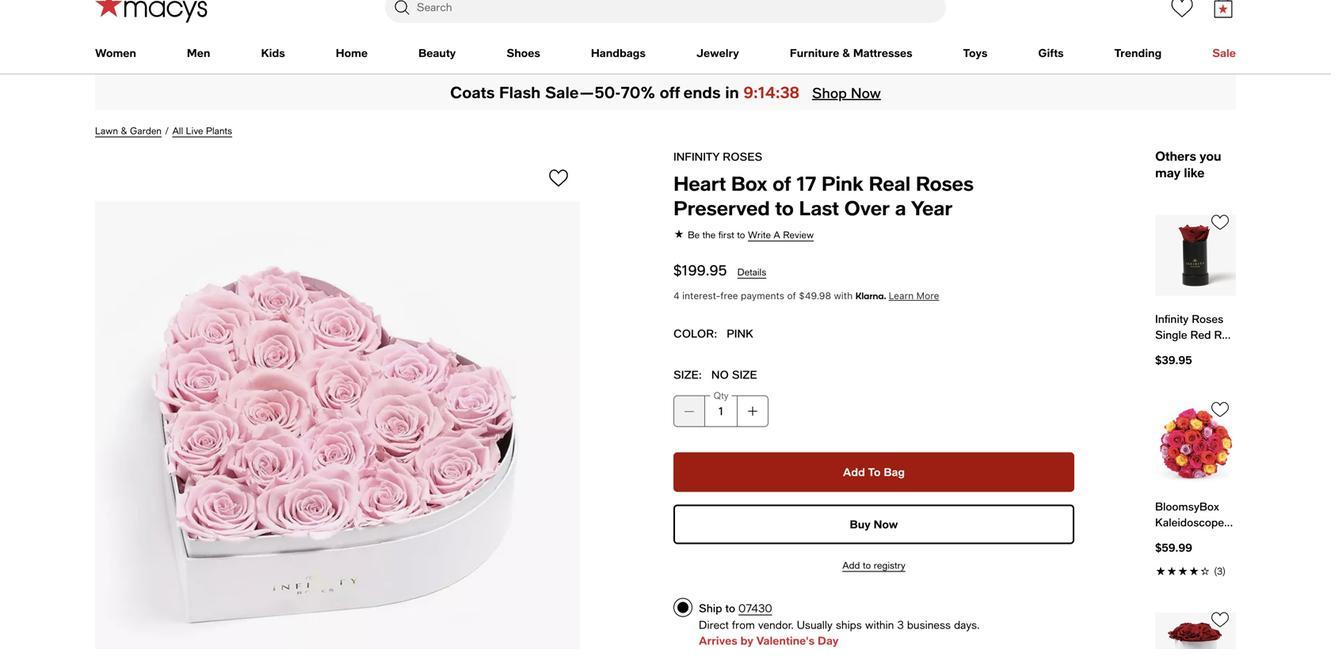 Task type: locate. For each thing, give the bounding box(es) containing it.
flash
[[499, 83, 541, 102]]

direct from vendor. usually ships within 3 business days. arrives by valentine's day
[[699, 619, 980, 648]]

& right lawn
[[121, 125, 127, 136]]

1 horizontal spatial roses
[[916, 172, 974, 195]]

1 vertical spatial add
[[842, 560, 860, 571]]

vendor.
[[758, 619, 794, 632]]

beauty
[[418, 46, 456, 59]]

infinity roses up $39.95 on the bottom right of the page
[[1155, 313, 1224, 326]]

0 horizontal spatial &
[[121, 125, 127, 136]]

gifts
[[1038, 46, 1064, 59]]

of left $49.98
[[787, 290, 796, 301]]

round box of 7 red real roses preserved to last over a year image
[[1155, 604, 1236, 650]]

infinity roses inside infinity roses "link"
[[1155, 313, 1224, 326]]

qty
[[713, 390, 729, 401]]

last
[[799, 196, 839, 220]]

buy now button
[[674, 505, 1074, 545]]

coats
[[450, 83, 495, 102]]

2 add from the top
[[842, 560, 860, 571]]

add to registry
[[842, 560, 905, 571]]

heart box of 17 pink real roses preserved to last over a year group
[[86, 148, 1236, 650]]

0 horizontal spatial roses
[[723, 150, 763, 163]]

add left registry
[[842, 560, 860, 571]]

jewelry button
[[696, 42, 739, 64]]

2 horizontal spatial roses
[[1192, 313, 1224, 326]]

infinity up $39.95 on the bottom right of the page
[[1155, 313, 1189, 326]]

in
[[725, 83, 739, 102]]

1 vertical spatial now
[[874, 518, 898, 531]]

1 horizontal spatial infinity
[[1155, 313, 1189, 326]]

1 vertical spatial pink
[[727, 327, 753, 340]]

& inside breadcrumbs element
[[121, 125, 127, 136]]

of left 17 at right top
[[773, 172, 791, 195]]

to up the a
[[775, 196, 794, 220]]

1 vertical spatial of
[[787, 290, 796, 301]]

infinity roses up heart
[[674, 150, 763, 163]]

add to registry button
[[842, 560, 905, 571]]

single red real rose preserved to last over a year image
[[1155, 206, 1236, 305]]

like
[[1184, 165, 1205, 180]]

2 vertical spatial roses
[[1192, 313, 1224, 326]]

roses up year
[[916, 172, 974, 195]]

may
[[1155, 165, 1181, 180]]

size:
[[674, 368, 702, 382]]

& inside popup button
[[843, 46, 850, 59]]

learn
[[889, 290, 914, 301]]

color:
[[674, 327, 717, 340]]

roses inside infinity roses "link"
[[1192, 313, 1224, 326]]

home
[[336, 46, 368, 59]]

from
[[732, 619, 755, 632]]

furniture
[[790, 46, 839, 59]]

now for shop now
[[851, 84, 881, 101]]

details link
[[737, 267, 766, 278]]

add inside add to bag button
[[843, 466, 865, 479]]

17
[[796, 172, 816, 195]]

None radio
[[674, 599, 693, 618]]

live
[[186, 125, 203, 136]]

shoes
[[507, 46, 540, 59]]

sale
[[1212, 46, 1236, 59]]

9:14:38
[[744, 83, 799, 102]]

infinity roses - image
[[95, 148, 580, 650]]

0 vertical spatial infinity
[[674, 150, 720, 163]]

no
[[711, 368, 729, 382]]

1 vertical spatial infinity
[[1155, 313, 1189, 326]]

1 vertical spatial infinity roses
[[1155, 313, 1224, 326]]

$59.99
[[1155, 542, 1192, 555]]

0 vertical spatial &
[[843, 46, 850, 59]]

infinity
[[674, 150, 720, 163], [1155, 313, 1189, 326]]

roses up $39.95 on the bottom right of the page
[[1192, 313, 1224, 326]]

3
[[897, 619, 904, 632]]

0 vertical spatial now
[[851, 84, 881, 101]]

& for furniture
[[843, 46, 850, 59]]

&
[[843, 46, 850, 59], [121, 125, 127, 136]]

1 vertical spatial roses
[[916, 172, 974, 195]]

0 vertical spatial add
[[843, 466, 865, 479]]

infinity roses button
[[674, 150, 763, 163]]

year
[[911, 196, 953, 220]]

learn more button
[[889, 290, 939, 301]]

beauty button
[[418, 42, 456, 64]]

real
[[869, 172, 911, 195]]

1 horizontal spatial pink
[[822, 172, 863, 195]]

0 vertical spatial pink
[[822, 172, 863, 195]]

0 vertical spatial roses
[[723, 150, 763, 163]]

to
[[868, 466, 881, 479]]

ships
[[836, 619, 862, 632]]

kids button
[[261, 42, 285, 64]]

men
[[187, 46, 210, 59]]

usually
[[797, 619, 833, 632]]

0 vertical spatial infinity roses
[[674, 150, 763, 163]]

now right buy
[[874, 518, 898, 531]]

of
[[773, 172, 791, 195], [787, 290, 796, 301]]

pink down free
[[727, 327, 753, 340]]

women button
[[95, 42, 136, 64]]

home button
[[336, 42, 368, 64]]

now inside buy now button
[[874, 518, 898, 531]]

infinity up heart
[[674, 150, 720, 163]]

the
[[702, 229, 716, 240]]

$39.95
[[1155, 354, 1192, 367]]

$49.98
[[799, 290, 831, 301]]

to inside heart box of 17 pink real roses preserved to last over a year
[[775, 196, 794, 220]]

4
[[674, 290, 680, 301]]

0 horizontal spatial infinity
[[674, 150, 720, 163]]

1 vertical spatial &
[[121, 125, 127, 136]]

free
[[720, 290, 738, 301]]

search large image
[[392, 0, 411, 17]]

within
[[865, 619, 894, 632]]

(3)
[[1214, 566, 1226, 577]]

all
[[172, 125, 183, 136]]

all the information about heart box of 17 pink real roses preserved to last over a year region
[[79, 122, 1252, 650]]

ends in 9:14:38
[[684, 83, 799, 102]]

now right shop
[[851, 84, 881, 101]]

0 vertical spatial of
[[773, 172, 791, 195]]

$199.95
[[674, 262, 727, 279]]

bag
[[884, 466, 905, 479]]

sale button
[[1212, 42, 1236, 64]]

1 horizontal spatial infinity roses
[[1155, 313, 1224, 326]]

bloomsybox link
[[1155, 499, 1236, 531]]

ends
[[684, 83, 721, 102]]

1 add from the top
[[843, 466, 865, 479]]

pink up last
[[822, 172, 863, 195]]

off
[[660, 83, 680, 102]]

add left to
[[843, 466, 865, 479]]

gifts button
[[1038, 42, 1064, 64]]

shop
[[812, 84, 847, 101]]

trending button
[[1115, 42, 1162, 64]]

pink
[[822, 172, 863, 195], [727, 327, 753, 340]]

garden
[[130, 125, 162, 136]]

add
[[843, 466, 865, 479], [842, 560, 860, 571]]

you
[[1200, 149, 1221, 164]]

men button
[[187, 42, 210, 64]]

roses up box
[[723, 150, 763, 163]]

roses inside heart box of 17 pink real roses preserved to last over a year
[[916, 172, 974, 195]]

& right "furniture"
[[843, 46, 850, 59]]

0 horizontal spatial infinity roses
[[674, 150, 763, 163]]

0 horizontal spatial pink
[[727, 327, 753, 340]]

1 horizontal spatial &
[[843, 46, 850, 59]]

business
[[907, 619, 951, 632]]

shopping bag has 0 items image
[[1212, 0, 1235, 18]]

to
[[775, 196, 794, 220], [737, 229, 745, 240], [863, 560, 871, 571], [725, 602, 735, 615]]

lawn & garden / all live plants
[[95, 125, 232, 136]]

jewelry
[[696, 46, 739, 59]]

now
[[851, 84, 881, 101], [874, 518, 898, 531]]



Task type: vqa. For each thing, say whether or not it's contained in the screenshot.
Great Value
no



Task type: describe. For each thing, give the bounding box(es) containing it.
buy now
[[850, 518, 898, 531]]

no size
[[711, 368, 757, 382]]

lawn
[[95, 125, 118, 136]]

70%
[[621, 83, 655, 102]]

day
[[818, 635, 839, 648]]

interest-
[[682, 290, 720, 301]]

payments
[[741, 290, 785, 301]]

none radio inside heart box of 17 pink real roses preserved to last over a year group
[[674, 599, 693, 618]]

ship
[[699, 602, 722, 615]]

Qty number field
[[705, 396, 737, 427]]

buy
[[850, 518, 871, 531]]

heart box of 17 pink real roses preserved to last over a year heading
[[674, 171, 1074, 220]]

to right ship
[[725, 602, 735, 615]]

valentine's
[[756, 635, 815, 648]]

breadcrumbs element
[[95, 122, 1236, 138]]

add for add to registry
[[842, 560, 860, 571]]

now for buy now
[[874, 518, 898, 531]]

days.
[[954, 619, 980, 632]]

plants
[[206, 125, 232, 136]]

of inside "4 interest-free payments of $49.98 with klarna. learn more"
[[787, 290, 796, 301]]

coats flash sale—50-70% off
[[450, 83, 680, 102]]

handbags button
[[591, 42, 646, 64]]

toys button
[[963, 42, 988, 64]]

arrives
[[699, 635, 737, 648]]

more
[[916, 290, 939, 301]]

first
[[718, 229, 734, 240]]

trending
[[1115, 46, 1162, 59]]

be
[[688, 229, 700, 240]]

a
[[774, 229, 780, 240]]

to right first
[[737, 229, 745, 240]]

4 interest-free payments of $49.98 with klarna. learn more
[[674, 290, 939, 302]]

furniture & mattresses button
[[790, 42, 912, 64]]

lawn & garden button
[[95, 125, 162, 136]]

to left registry
[[863, 560, 871, 571]]

infinity inside "link"
[[1155, 313, 1189, 326]]

registry
[[874, 560, 905, 571]]

preserved
[[674, 196, 770, 220]]

a
[[895, 196, 906, 220]]

add to bag button
[[674, 453, 1074, 492]]

details
[[737, 267, 766, 278]]

kids
[[261, 46, 285, 59]]

by
[[741, 635, 753, 648]]

bloomsybox
[[1155, 500, 1219, 513]]

women
[[95, 46, 136, 59]]

review
[[783, 229, 814, 240]]

size
[[732, 368, 757, 382]]

07430 button
[[738, 602, 772, 615]]

add to list image
[[549, 169, 568, 188]]

heart box of 17 pink real roses preserved to last over a year
[[674, 172, 974, 220]]

infinity roses link
[[1155, 312, 1236, 343]]

& for lawn
[[121, 125, 127, 136]]

be the first to write a review
[[688, 229, 814, 240]]

others
[[1155, 149, 1196, 164]]

add for add to bag
[[843, 466, 865, 479]]

of inside heart box of 17 pink real roses preserved to last over a year
[[773, 172, 791, 195]]

4.3333 out of 5 rating with 3 reviews image
[[1155, 563, 1236, 579]]

handbags
[[591, 46, 646, 59]]

write
[[748, 229, 771, 240]]

klarna.
[[855, 290, 886, 302]]

mattresses
[[853, 46, 912, 59]]

with
[[834, 290, 853, 301]]

direct
[[699, 619, 729, 632]]

over
[[844, 196, 890, 220]]

all live plants button
[[172, 125, 232, 136]]

07430
[[738, 602, 772, 615]]

pink inside heart box of 17 pink real roses preserved to last over a year
[[822, 172, 863, 195]]

sale—50-
[[545, 83, 621, 102]]

/
[[165, 125, 169, 136]]

kaleidoscope roses fresh flower bouquet image
[[1155, 394, 1236, 493]]

add to bag
[[843, 466, 905, 479]]

others you may like
[[1155, 149, 1221, 180]]

toys
[[963, 46, 988, 59]]

Search text field
[[385, 0, 946, 23]]



